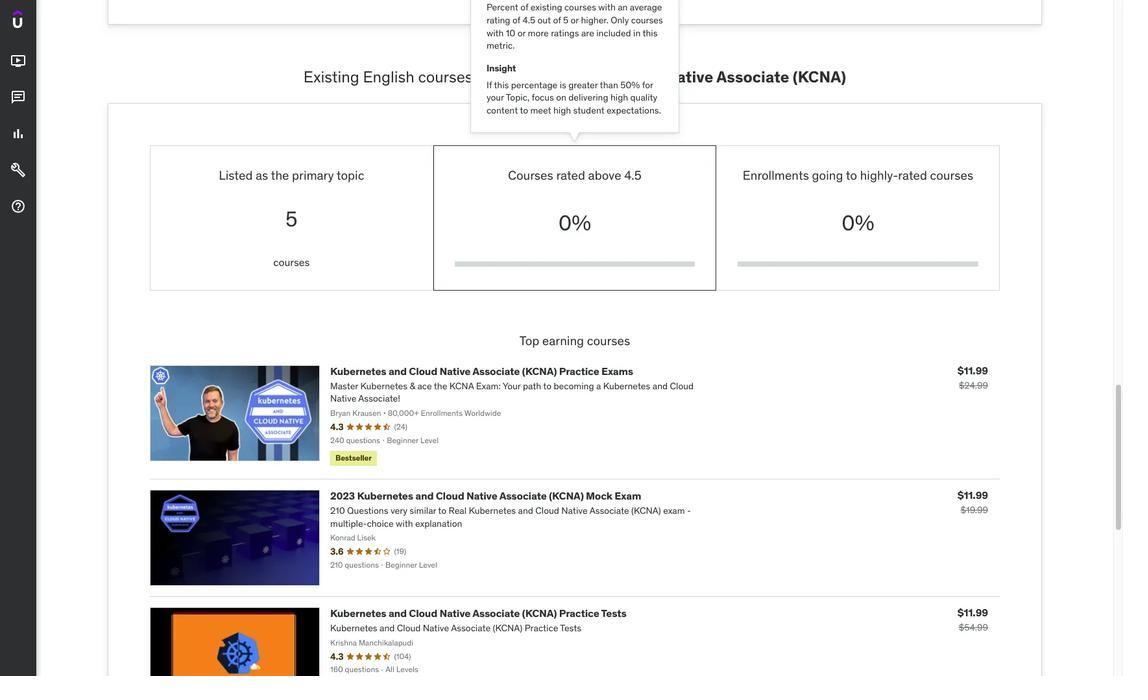 Task type: locate. For each thing, give the bounding box(es) containing it.
out
[[538, 14, 551, 26]]

(104)
[[394, 651, 411, 661]]

insight
[[487, 62, 516, 74]]

19 reviews element
[[394, 547, 406, 557]]

$11.99 up $24.99
[[958, 364, 988, 377]]

0 horizontal spatial rated
[[556, 168, 585, 183]]

to down the topic,
[[520, 104, 528, 116]]

or right '10'
[[518, 27, 526, 39]]

0 vertical spatial $11.99
[[958, 364, 988, 377]]

2 vertical spatial medium image
[[10, 162, 26, 178]]

4.3 up the 240
[[330, 421, 344, 433]]

the
[[271, 168, 289, 183], [434, 380, 447, 392]]

beginner for 2023 kubernetes and cloud native associate (kcna) mock exam
[[386, 560, 417, 570]]

in
[[634, 27, 641, 39]]

5 up ratings
[[563, 14, 569, 26]]

1 vertical spatial beginner level
[[386, 560, 437, 570]]

4.3 up 160
[[330, 651, 344, 662]]

1 vertical spatial this
[[494, 79, 509, 91]]

0 vertical spatial beginner
[[387, 435, 419, 445]]

focus
[[532, 92, 554, 103]]

0% for to
[[842, 210, 875, 236]]

0%
[[559, 210, 591, 236], [842, 210, 875, 236]]

2 vertical spatial questions
[[345, 665, 379, 675]]

existing
[[304, 67, 359, 87]]

questions down lisek
[[345, 560, 379, 570]]

on
[[477, 67, 494, 87], [556, 92, 567, 103]]

2 0% from the left
[[842, 210, 875, 236]]

1 210 from the top
[[330, 505, 345, 517]]

0 vertical spatial medium image
[[10, 53, 26, 69]]

student
[[573, 104, 605, 116]]

1 vertical spatial on
[[556, 92, 567, 103]]

1 vertical spatial with
[[487, 27, 504, 39]]

0 horizontal spatial tests
[[560, 623, 582, 634]]

1 vertical spatial 4.3
[[330, 651, 344, 662]]

on down is
[[556, 92, 567, 103]]

with down very in the left bottom of the page
[[396, 518, 413, 529]]

2 medium image from the top
[[10, 126, 26, 142]]

mock
[[586, 489, 613, 502]]

to up explanation
[[438, 505, 447, 517]]

associate inside kubernetes and cloud native associate (kcna) practice exams master kubernetes & ace the kcna exam: your path to becoming a kubernetes and cloud native associate! bryan krausen • 80,000+ enrollments worldwide
[[473, 365, 520, 378]]

level down explanation
[[419, 560, 437, 570]]

enrollments left going
[[743, 168, 809, 183]]

are
[[581, 27, 594, 39]]

greater
[[569, 79, 598, 91]]

bestseller
[[336, 453, 372, 463]]

-
[[687, 505, 691, 517]]

1 horizontal spatial rated
[[898, 168, 927, 183]]

enrollments down ace
[[421, 408, 463, 418]]

0 vertical spatial this
[[643, 27, 658, 39]]

1 horizontal spatial 0%
[[842, 210, 875, 236]]

questions
[[347, 505, 388, 517]]

associate
[[717, 67, 790, 87], [473, 365, 520, 378], [500, 489, 547, 502], [590, 505, 629, 517], [473, 607, 520, 620], [451, 623, 491, 634]]

0 vertical spatial beginner level
[[387, 435, 439, 445]]

is
[[560, 79, 567, 91]]

1 horizontal spatial on
[[556, 92, 567, 103]]

0 horizontal spatial high
[[554, 104, 571, 116]]

level for 2023 kubernetes and cloud native associate (kcna) mock exam
[[419, 560, 437, 570]]

0 vertical spatial or
[[571, 14, 579, 26]]

beginner down 19 reviews element
[[386, 560, 417, 570]]

rated
[[556, 168, 585, 183], [898, 168, 927, 183]]

the right as
[[271, 168, 289, 183]]

level down ace
[[420, 435, 439, 445]]

1 vertical spatial questions
[[345, 560, 379, 570]]

2 4.3 from the top
[[330, 651, 344, 662]]

listed
[[219, 168, 253, 183]]

240
[[330, 435, 344, 445]]

to right path
[[543, 380, 552, 392]]

questions for 2023
[[345, 560, 379, 570]]

real
[[449, 505, 467, 517]]

1 horizontal spatial 4.5
[[624, 168, 642, 183]]

10
[[506, 27, 515, 39]]

the inside kubernetes and cloud native associate (kcna) practice exams master kubernetes & ace the kcna exam: your path to becoming a kubernetes and cloud native associate! bryan krausen • 80,000+ enrollments worldwide
[[434, 380, 447, 392]]

0 vertical spatial practice
[[559, 365, 599, 378]]

questions
[[346, 435, 380, 445], [345, 560, 379, 570], [345, 665, 379, 675]]

0 horizontal spatial 4.5
[[523, 14, 536, 26]]

0 vertical spatial 5
[[563, 14, 569, 26]]

1 vertical spatial practice
[[559, 607, 599, 620]]

2 vertical spatial $11.99
[[958, 606, 988, 619]]

with inside 2023 kubernetes and cloud native associate (kcna) mock exam 210 questions very similar to real kubernetes and cloud native associate (kcna) exam - multiple-choice with explanation konrad lisek
[[396, 518, 413, 529]]

choice
[[367, 518, 394, 529]]

insight if this percentage is greater than 50% for your topic, focus on delivering high quality content to meet high student expectations.
[[487, 62, 661, 116]]

1 horizontal spatial enrollments
[[743, 168, 809, 183]]

(kcna)
[[793, 67, 846, 87], [522, 365, 557, 378], [549, 489, 584, 502], [632, 505, 661, 517], [522, 607, 557, 620], [493, 623, 523, 634]]

0 horizontal spatial 0%
[[559, 210, 591, 236]]

0 horizontal spatial with
[[396, 518, 413, 529]]

or
[[571, 14, 579, 26], [518, 27, 526, 39]]

5 inside the percent of existing courses with an average rating of 4.5 out of 5 or higher. only courses with 10 or more ratings are included in this metric.
[[563, 14, 569, 26]]

beginner level down 24 reviews element
[[387, 435, 439, 445]]

0 vertical spatial medium image
[[10, 90, 26, 105]]

0 vertical spatial level
[[420, 435, 439, 445]]

0% down courses rated above 4.5
[[559, 210, 591, 236]]

0 horizontal spatial 5
[[286, 206, 298, 232]]

0 horizontal spatial this
[[494, 79, 509, 91]]

4.5 right above
[[624, 168, 642, 183]]

the right ace
[[434, 380, 447, 392]]

1 vertical spatial 210
[[330, 560, 343, 570]]

1 vertical spatial medium image
[[10, 126, 26, 142]]

this inside the percent of existing courses with an average rating of 4.5 out of 5 or higher. only courses with 10 or more ratings are included in this metric.
[[643, 27, 658, 39]]

existing english courses on kubernetes and cloud native associate (kcna)
[[304, 67, 846, 87]]

$11.99 up $54.99
[[958, 606, 988, 619]]

questions right 160
[[345, 665, 379, 675]]

practice inside kubernetes and cloud native associate (kcna) practice exams master kubernetes & ace the kcna exam: your path to becoming a kubernetes and cloud native associate! bryan krausen • 80,000+ enrollments worldwide
[[559, 365, 599, 378]]

2023 kubernetes and cloud native associate (kcna) mock exam link
[[330, 489, 641, 502]]

1 horizontal spatial tests
[[601, 607, 627, 620]]

explanation
[[415, 518, 462, 529]]

kubernetes and cloud native associate (kcna) practice exams link
[[330, 365, 634, 378]]

medium image
[[10, 90, 26, 105], [10, 199, 26, 214]]

1 4.3 from the top
[[330, 421, 344, 433]]

content
[[487, 104, 518, 116]]

$11.99 up $19.99
[[958, 489, 988, 502]]

0 horizontal spatial on
[[477, 67, 494, 87]]

0 horizontal spatial or
[[518, 27, 526, 39]]

1 vertical spatial level
[[419, 560, 437, 570]]

0% down enrollments going to highly-rated courses at the top of the page
[[842, 210, 875, 236]]

210 down 3.6
[[330, 560, 343, 570]]

on up your
[[477, 67, 494, 87]]

with down rating
[[487, 27, 504, 39]]

exam
[[663, 505, 685, 517]]

210 questions
[[330, 560, 379, 570]]

(kcna) inside kubernetes and cloud native associate (kcna) practice exams master kubernetes & ace the kcna exam: your path to becoming a kubernetes and cloud native associate! bryan krausen • 80,000+ enrollments worldwide
[[522, 365, 557, 378]]

1 vertical spatial $11.99
[[958, 489, 988, 502]]

going
[[812, 168, 843, 183]]

210 down '2023' in the left of the page
[[330, 505, 345, 517]]

1 horizontal spatial the
[[434, 380, 447, 392]]

meet
[[531, 104, 551, 116]]

cloud
[[619, 67, 662, 87], [409, 365, 438, 378], [670, 380, 694, 392], [436, 489, 464, 502], [536, 505, 559, 517], [409, 607, 438, 620], [397, 623, 421, 634]]

level for kubernetes and cloud native associate (kcna) practice exams
[[420, 435, 439, 445]]

to right going
[[846, 168, 857, 183]]

4.3 for kubernetes and cloud native associate (kcna) practice tests
[[330, 651, 344, 662]]

4.5
[[523, 14, 536, 26], [624, 168, 642, 183]]

1 vertical spatial medium image
[[10, 199, 26, 214]]

0 vertical spatial 4.3
[[330, 421, 344, 433]]

1 0% from the left
[[559, 210, 591, 236]]

2 vertical spatial with
[[396, 518, 413, 529]]

0 vertical spatial 210
[[330, 505, 345, 517]]

than
[[600, 79, 618, 91]]

very
[[391, 505, 408, 517]]

questions up bestseller
[[346, 435, 380, 445]]

enrollments
[[743, 168, 809, 183], [421, 408, 463, 418]]

kubernetes
[[498, 67, 584, 87], [330, 365, 387, 378], [360, 380, 408, 392], [603, 380, 651, 392], [357, 489, 413, 502], [469, 505, 516, 517], [330, 607, 387, 620], [330, 623, 378, 634]]

0 vertical spatial the
[[271, 168, 289, 183]]

2 210 from the top
[[330, 560, 343, 570]]

high down than
[[611, 92, 628, 103]]

1 vertical spatial enrollments
[[421, 408, 463, 418]]

0 horizontal spatial enrollments
[[421, 408, 463, 418]]

1 horizontal spatial 5
[[563, 14, 569, 26]]

3 $11.99 from the top
[[958, 606, 988, 619]]

this
[[643, 27, 658, 39], [494, 79, 509, 91]]

tests
[[601, 607, 627, 620], [560, 623, 582, 634]]

5 down listed as the primary topic
[[286, 206, 298, 232]]

1 vertical spatial beginner
[[386, 560, 417, 570]]

to
[[520, 104, 528, 116], [846, 168, 857, 183], [543, 380, 552, 392], [438, 505, 447, 517]]

topic
[[337, 168, 364, 183]]

1 horizontal spatial high
[[611, 92, 628, 103]]

this right in at the top of the page
[[643, 27, 658, 39]]

for
[[642, 79, 653, 91]]

beginner down 24 reviews element
[[387, 435, 419, 445]]

medium image
[[10, 53, 26, 69], [10, 126, 26, 142], [10, 162, 26, 178]]

0 vertical spatial 4.5
[[523, 14, 536, 26]]

2 $11.99 from the top
[[958, 489, 988, 502]]

1 vertical spatial or
[[518, 27, 526, 39]]

or up ratings
[[571, 14, 579, 26]]

0 vertical spatial high
[[611, 92, 628, 103]]

1 horizontal spatial this
[[643, 27, 658, 39]]

1 horizontal spatial or
[[571, 14, 579, 26]]

practice
[[559, 365, 599, 378], [559, 607, 599, 620], [525, 623, 558, 634]]

of left "existing"
[[521, 2, 529, 13]]

all levels
[[386, 665, 418, 675]]

beginner level down 19 reviews element
[[386, 560, 437, 570]]

beginner level
[[387, 435, 439, 445], [386, 560, 437, 570]]

beginner
[[387, 435, 419, 445], [386, 560, 417, 570]]

210
[[330, 505, 345, 517], [330, 560, 343, 570]]

1 vertical spatial the
[[434, 380, 447, 392]]

earning
[[543, 333, 584, 349]]

konrad
[[330, 533, 355, 543]]

lisek
[[357, 533, 376, 543]]

this right if
[[494, 79, 509, 91]]

high right meet
[[554, 104, 571, 116]]

of right the out
[[553, 14, 561, 26]]

with left the an
[[599, 2, 616, 13]]

3.6
[[330, 546, 344, 558]]

enrollments inside kubernetes and cloud native associate (kcna) practice exams master kubernetes & ace the kcna exam: your path to becoming a kubernetes and cloud native associate! bryan krausen • 80,000+ enrollments worldwide
[[421, 408, 463, 418]]

average
[[630, 2, 662, 13]]

$11.99 $24.99
[[958, 364, 988, 391]]

0 vertical spatial with
[[599, 2, 616, 13]]

50%
[[621, 79, 640, 91]]

4.5 left the out
[[523, 14, 536, 26]]

5
[[563, 14, 569, 26], [286, 206, 298, 232]]

1 vertical spatial tests
[[560, 623, 582, 634]]



Task type: vqa. For each thing, say whether or not it's contained in the screenshot.
Listed
yes



Task type: describe. For each thing, give the bounding box(es) containing it.
beginner level for 2023 kubernetes and cloud native associate (kcna) mock exam
[[386, 560, 437, 570]]

0 horizontal spatial the
[[271, 168, 289, 183]]

210 inside 2023 kubernetes and cloud native associate (kcna) mock exam 210 questions very similar to real kubernetes and cloud native associate (kcna) exam - multiple-choice with explanation konrad lisek
[[330, 505, 345, 517]]

4.3 for kubernetes and cloud native associate (kcna) practice exams
[[330, 421, 344, 433]]

existing
[[531, 2, 562, 13]]

worldwide
[[464, 408, 501, 418]]

multiple-
[[330, 518, 367, 529]]

similar
[[410, 505, 436, 517]]

$54.99
[[959, 622, 988, 634]]

exams
[[602, 365, 634, 378]]

$19.99
[[961, 504, 988, 516]]

(24)
[[394, 422, 408, 432]]

kubernetes and cloud native associate (kcna) practice tests link
[[330, 607, 627, 620]]

$11.99 $19.99
[[958, 489, 988, 516]]

kcna
[[450, 380, 474, 392]]

$24.99
[[959, 379, 988, 391]]

this inside the insight if this percentage is greater than 50% for your topic, focus on delivering high quality content to meet high student expectations.
[[494, 79, 509, 91]]

2 horizontal spatial with
[[599, 2, 616, 13]]

&
[[410, 380, 415, 392]]

delivering
[[569, 92, 608, 103]]

2 rated from the left
[[898, 168, 927, 183]]

levels
[[396, 665, 418, 675]]

1 $11.99 from the top
[[958, 364, 988, 377]]

topic,
[[506, 92, 530, 103]]

master
[[330, 380, 358, 392]]

2 vertical spatial practice
[[525, 623, 558, 634]]

percentage
[[511, 79, 558, 91]]

$11.99 $54.99
[[958, 606, 988, 634]]

1 vertical spatial 4.5
[[624, 168, 642, 183]]

1 vertical spatial 5
[[286, 206, 298, 232]]

4.5 inside the percent of existing courses with an average rating of 4.5 out of 5 or higher. only courses with 10 or more ratings are included in this metric.
[[523, 14, 536, 26]]

percent
[[487, 2, 518, 13]]

english
[[363, 67, 414, 87]]

2023
[[330, 489, 355, 502]]

path
[[523, 380, 541, 392]]

if
[[487, 79, 492, 91]]

a
[[596, 380, 601, 392]]

top earning courses
[[520, 333, 630, 349]]

higher.
[[581, 14, 609, 26]]

3 medium image from the top
[[10, 162, 26, 178]]

0 vertical spatial questions
[[346, 435, 380, 445]]

0 vertical spatial enrollments
[[743, 168, 809, 183]]

quality
[[631, 92, 658, 103]]

courses
[[508, 168, 554, 183]]

krishna
[[330, 638, 357, 648]]

0 vertical spatial on
[[477, 67, 494, 87]]

percent of existing courses with an average rating of 4.5 out of 5 or higher. only courses with 10 or more ratings are included in this metric.
[[487, 2, 663, 51]]

associate!
[[359, 393, 400, 405]]

all
[[386, 665, 394, 675]]

2 medium image from the top
[[10, 199, 26, 214]]

krausen
[[352, 408, 381, 418]]

questions for kubernetes
[[345, 665, 379, 675]]

rating
[[487, 14, 510, 26]]

kubernetes and cloud native associate (kcna) practice tests kubernetes and cloud native associate (kcna) practice tests krishna manchikalapudi
[[330, 607, 627, 648]]

exam
[[615, 489, 641, 502]]

beginner level for kubernetes and cloud native associate (kcna) practice exams
[[387, 435, 439, 445]]

more
[[528, 27, 549, 39]]

metric.
[[487, 40, 515, 51]]

your
[[487, 92, 504, 103]]

primary
[[292, 168, 334, 183]]

240 questions
[[330, 435, 380, 445]]

ace
[[418, 380, 432, 392]]

listed as the primary topic
[[219, 168, 364, 183]]

0 vertical spatial tests
[[601, 607, 627, 620]]

of up '10'
[[513, 14, 521, 26]]

1 vertical spatial high
[[554, 104, 571, 116]]

included
[[597, 27, 631, 39]]

top
[[520, 333, 540, 349]]

1 rated from the left
[[556, 168, 585, 183]]

bryan
[[330, 408, 351, 418]]

udemy image
[[13, 10, 72, 33]]

1 medium image from the top
[[10, 90, 26, 105]]

$11.99 for mock
[[958, 489, 988, 502]]

160 questions
[[330, 665, 379, 675]]

on inside the insight if this percentage is greater than 50% for your topic, focus on delivering high quality content to meet high student expectations.
[[556, 92, 567, 103]]

(19)
[[394, 547, 406, 556]]

160
[[330, 665, 343, 675]]

to inside kubernetes and cloud native associate (kcna) practice exams master kubernetes & ace the kcna exam: your path to becoming a kubernetes and cloud native associate! bryan krausen • 80,000+ enrollments worldwide
[[543, 380, 552, 392]]

as
[[256, 168, 268, 183]]

to inside 2023 kubernetes and cloud native associate (kcna) mock exam 210 questions very similar to real kubernetes and cloud native associate (kcna) exam - multiple-choice with explanation konrad lisek
[[438, 505, 447, 517]]

•
[[383, 408, 386, 418]]

kubernetes and cloud native associate (kcna) practice exams master kubernetes & ace the kcna exam: your path to becoming a kubernetes and cloud native associate! bryan krausen • 80,000+ enrollments worldwide
[[330, 365, 694, 418]]

beginner for kubernetes and cloud native associate (kcna) practice exams
[[387, 435, 419, 445]]

manchikalapudi
[[359, 638, 413, 648]]

an
[[618, 2, 628, 13]]

24 reviews element
[[394, 422, 408, 433]]

80,000+
[[388, 408, 419, 418]]

1 horizontal spatial with
[[487, 27, 504, 39]]

ratings
[[551, 27, 579, 39]]

104 reviews element
[[394, 651, 411, 662]]

0% for above
[[559, 210, 591, 236]]

enrollments going to highly-rated courses
[[743, 168, 974, 183]]

$11.99 for tests
[[958, 606, 988, 619]]

becoming
[[554, 380, 594, 392]]

practice for exams
[[559, 365, 599, 378]]

only
[[611, 14, 629, 26]]

practice for tests
[[559, 607, 599, 620]]

courses rated above 4.5
[[508, 168, 642, 183]]

your
[[503, 380, 521, 392]]

to inside the insight if this percentage is greater than 50% for your topic, focus on delivering high quality content to meet high student expectations.
[[520, 104, 528, 116]]

above
[[588, 168, 622, 183]]

2023 kubernetes and cloud native associate (kcna) mock exam 210 questions very similar to real kubernetes and cloud native associate (kcna) exam - multiple-choice with explanation konrad lisek
[[330, 489, 691, 543]]

1 medium image from the top
[[10, 53, 26, 69]]



